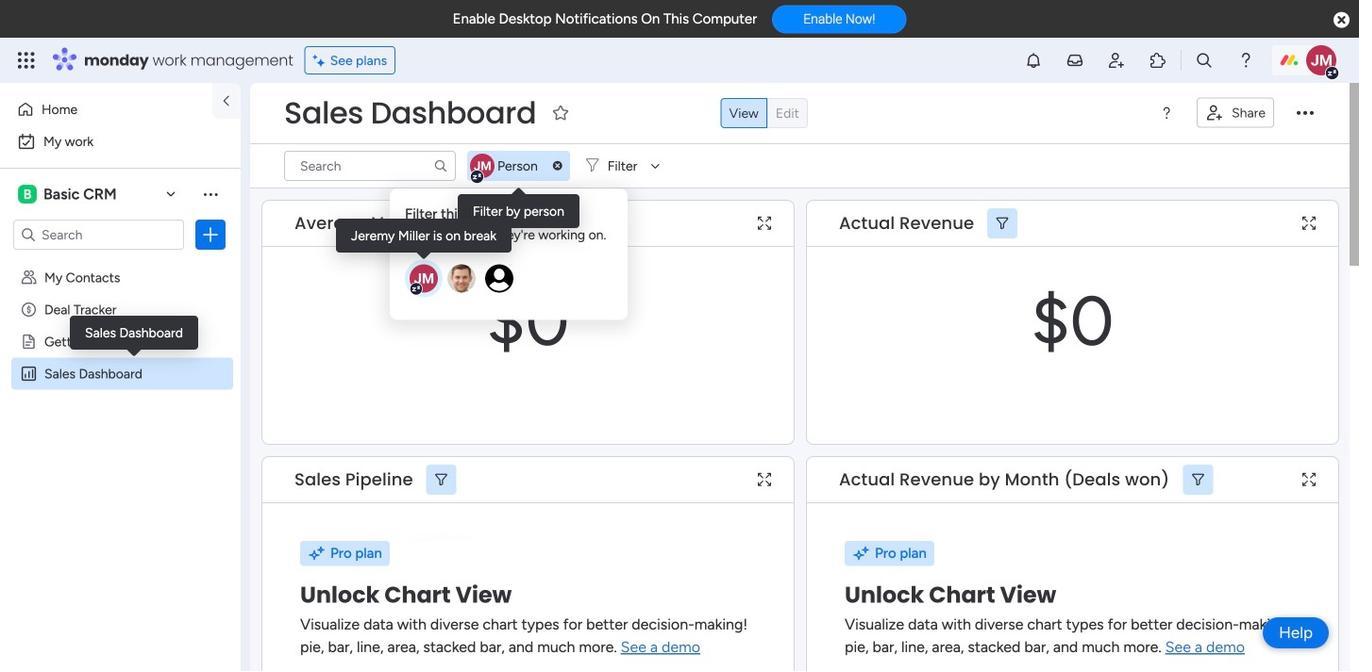 Task type: describe. For each thing, give the bounding box(es) containing it.
dapulse close image
[[553, 161, 562, 171]]

menu image
[[1159, 106, 1174, 121]]

1 horizontal spatial v2 fullscreen image
[[1302, 474, 1316, 487]]

invite members image
[[1107, 51, 1126, 70]]

jeremy miller image
[[1306, 45, 1336, 76]]

0 vertical spatial v2 fullscreen image
[[1302, 217, 1316, 231]]

workspace options image
[[201, 185, 220, 204]]

Search in workspace field
[[40, 224, 158, 246]]

add to favorites image
[[551, 103, 570, 122]]

2 vertical spatial option
[[0, 261, 241, 265]]

search image
[[433, 159, 448, 174]]

search everything image
[[1195, 51, 1214, 70]]

update feed image
[[1066, 51, 1084, 70]]

1 vertical spatial v2 fullscreen image
[[758, 474, 771, 487]]

workspace image
[[18, 184, 37, 205]]

workspace selection element
[[18, 183, 119, 206]]

notifications image
[[1024, 51, 1043, 70]]

public board image
[[20, 333, 38, 351]]

public dashboard image
[[20, 365, 38, 383]]



Task type: vqa. For each thing, say whether or not it's contained in the screenshot.
first Won from the right
no



Task type: locate. For each thing, give the bounding box(es) containing it.
v2 fullscreen image
[[1302, 217, 1316, 231], [758, 474, 771, 487]]

arrow down image
[[644, 155, 667, 177]]

1 vertical spatial option
[[11, 126, 229, 157]]

share image
[[1205, 103, 1224, 122]]

Filter dashboard by text search field
[[284, 151, 456, 181]]

help image
[[1236, 51, 1255, 70]]

v2 fullscreen image
[[758, 217, 771, 231], [1302, 474, 1316, 487]]

see plans image
[[313, 50, 330, 71]]

0 vertical spatial option
[[11, 94, 201, 125]]

list box
[[0, 258, 241, 645]]

monday marketplace image
[[1149, 51, 1167, 70]]

None field
[[279, 93, 541, 133], [290, 211, 544, 236], [834, 211, 979, 236], [290, 468, 418, 493], [834, 468, 1174, 493], [279, 93, 541, 133], [290, 211, 544, 236], [834, 211, 979, 236], [290, 468, 418, 493], [834, 468, 1174, 493]]

more options image
[[1297, 105, 1314, 122]]

0 horizontal spatial v2 fullscreen image
[[758, 217, 771, 231]]

1 vertical spatial v2 fullscreen image
[[1302, 474, 1316, 487]]

option
[[11, 94, 201, 125], [11, 126, 229, 157], [0, 261, 241, 265]]

select product image
[[17, 51, 36, 70]]

banner
[[250, 83, 1350, 189]]

0 horizontal spatial v2 fullscreen image
[[758, 474, 771, 487]]

1 horizontal spatial v2 fullscreen image
[[1302, 217, 1316, 231]]

jeremy miller image
[[470, 154, 495, 178]]

0 vertical spatial v2 fullscreen image
[[758, 217, 771, 231]]

dapulse close image
[[1334, 11, 1350, 30]]

options image
[[201, 226, 220, 244]]

None search field
[[284, 151, 456, 181]]



